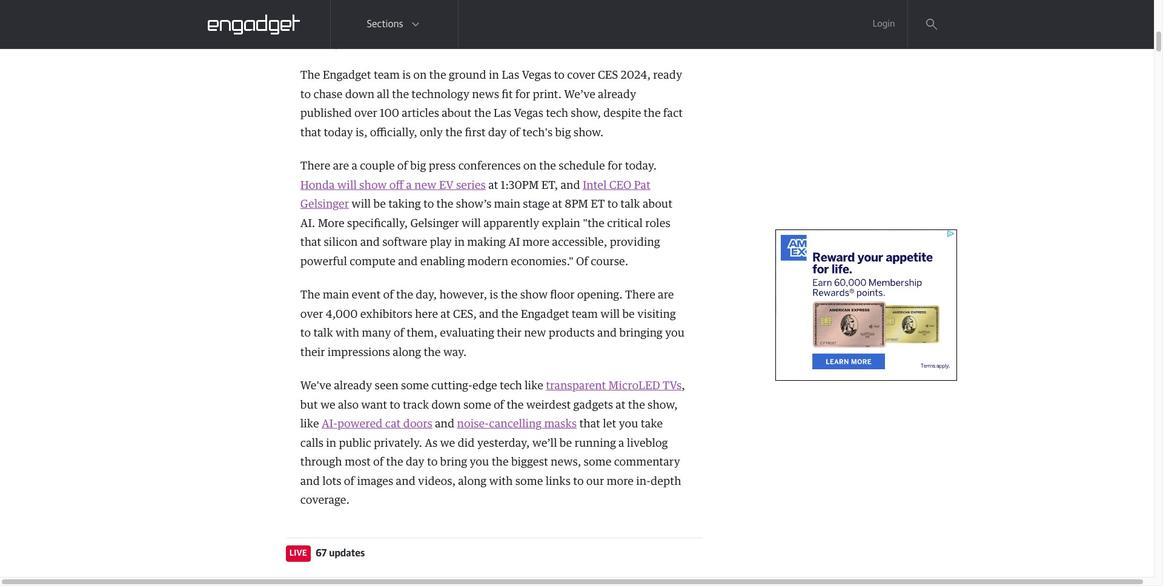 Task type: vqa. For each thing, say whether or not it's contained in the screenshot.
the top the "day"
yes



Task type: locate. For each thing, give the bounding box(es) containing it.
0 vertical spatial show
[[360, 180, 387, 191]]

apparently
[[484, 219, 540, 230]]

0 horizontal spatial for
[[516, 90, 531, 100]]

0 vertical spatial team
[[374, 70, 400, 81]]

show's
[[456, 200, 492, 210]]

0 horizontal spatial engadget
[[323, 70, 371, 81]]

main up 4,000
[[323, 290, 349, 301]]

0 vertical spatial with
[[336, 329, 360, 340]]

0 horizontal spatial more
[[523, 238, 550, 249]]

videos,
[[418, 477, 456, 488]]

0 horizontal spatial gelsinger
[[301, 200, 349, 210]]

1 vertical spatial in
[[455, 238, 465, 249]]

ready
[[654, 70, 683, 81]]

main up apparently
[[494, 200, 521, 210]]

1 horizontal spatial big
[[556, 128, 571, 139]]

1 horizontal spatial a
[[406, 180, 412, 191]]

about inside 'the engadget team is on the ground in las vegas to cover ces 2024, ready to chase down all the technology news fit for print. we've already published over 100 articles about the las vegas tech show, despite the fact that today is, officially, only the first day of tech's big show.'
[[442, 109, 472, 120]]

with down 4,000
[[336, 329, 360, 340]]

the inside the main event of the day, however, is the show floor opening. there are over 4,000 exhibitors here at ces, and the engadget team will be visiting to talk with many of them, evaluating their new products and bringing you their impressions along the way.
[[301, 290, 320, 301]]

chase
[[314, 90, 343, 100]]

on up 1:30pm
[[524, 161, 537, 172]]

0 horizontal spatial you
[[470, 458, 490, 469]]

0 horizontal spatial over
[[301, 310, 323, 320]]

2 the from the top
[[301, 290, 320, 301]]

are up visiting
[[658, 290, 674, 301]]

at inside will be taking to the show's main stage at 8pm et to talk about ai. more specifically, gelsinger will apparently explain "the critical roles that silicon and software play in making ai more accessible, providing powerful compute and enabling modern economies." of course.
[[553, 200, 563, 210]]

some down 'running'
[[584, 458, 612, 469]]

1 vertical spatial day
[[406, 458, 425, 469]]

like
[[525, 381, 544, 392], [301, 419, 319, 430]]

show down couple
[[360, 180, 387, 191]]

1 horizontal spatial more
[[607, 477, 634, 488]]

show, up show.
[[571, 109, 601, 120]]

to left our
[[574, 477, 584, 488]]

gelsinger inside intel ceo pat gelsinger
[[301, 200, 349, 210]]

you down 'did'
[[470, 458, 490, 469]]

day
[[489, 128, 507, 139], [406, 458, 425, 469]]

1 vertical spatial more
[[607, 477, 634, 488]]

is inside 'the engadget team is on the ground in las vegas to cover ces 2024, ready to chase down all the technology news fit for print. we've already published over 100 articles about the las vegas tech show, despite the fact that today is, officially, only the first day of tech's big show.'
[[403, 70, 411, 81]]

is up "articles"
[[403, 70, 411, 81]]

1 horizontal spatial over
[[355, 109, 377, 120]]

at left 8pm
[[553, 200, 563, 210]]

1 horizontal spatial be
[[560, 439, 572, 450]]

will up 'specifically,'
[[352, 200, 371, 210]]

be up 'news,'
[[560, 439, 572, 450]]

0 vertical spatial we
[[321, 400, 336, 411]]

noise-
[[457, 419, 489, 430]]

cancelling
[[489, 419, 542, 430]]

1 vertical spatial that
[[301, 238, 322, 249]]

products
[[549, 329, 595, 340]]

already up despite
[[598, 90, 637, 100]]

the inside will be taking to the show's main stage at 8pm et to talk about ai. more specifically, gelsinger will apparently explain "the critical roles that silicon and software play in making ai more accessible, providing powerful compute and enabling modern economies." of course.
[[437, 200, 454, 210]]

a
[[352, 161, 358, 172], [406, 180, 412, 191], [619, 439, 625, 450]]

team inside 'the engadget team is on the ground in las vegas to cover ces 2024, ready to chase down all the technology news fit for print. we've already published over 100 articles about the las vegas tech show, despite the fact that today is, officially, only the first day of tech's big show.'
[[374, 70, 400, 81]]

about
[[442, 109, 472, 120], [643, 200, 673, 210]]

along inside that let you take calls in public privately. as we did yesterday, we'll be running a liveblog through most of the day to bring you the biggest news, some commentary and lots of images and videos, along with some links to our more in-depth coverage.
[[458, 477, 487, 488]]

there are a couple of big press conferences on the schedule for today.
[[301, 161, 657, 172]]

for up ceo
[[608, 161, 623, 172]]

biggest
[[512, 458, 549, 469]]

1 vertical spatial engadget
[[521, 310, 570, 320]]

las
[[502, 70, 520, 81], [494, 109, 512, 120]]

we inside , but we also want to track down some of the weirdest gadgets at the show, like
[[321, 400, 336, 411]]

over
[[355, 109, 377, 120], [301, 310, 323, 320]]

their right evaluating
[[497, 329, 522, 340]]

0 horizontal spatial already
[[334, 381, 372, 392]]

engadget us image
[[208, 14, 300, 34]]

impressions
[[328, 348, 390, 359]]

that inside that let you take calls in public privately. as we did yesterday, we'll be running a liveblog through most of the day to bring you the biggest news, some commentary and lots of images and videos, along with some links to our more in-depth coverage.
[[580, 419, 601, 430]]

1 vertical spatial las
[[494, 109, 512, 120]]

cover
[[568, 70, 596, 81]]

show, down tvs
[[648, 400, 678, 411]]

sections button
[[330, 0, 459, 48]]

ai.
[[301, 219, 316, 230]]

of right lots
[[344, 477, 355, 488]]

1 vertical spatial for
[[608, 161, 623, 172]]

opening.
[[577, 290, 623, 301]]

for
[[516, 90, 531, 100], [608, 161, 623, 172]]

of down the we've already seen some cutting-edge tech like transparent microled tvs
[[494, 400, 505, 411]]

with inside the main event of the day, however, is the show floor opening. there are over 4,000 exhibitors here at ces, and the engadget team will be visiting to talk with many of them, evaluating their new products and bringing you their impressions along the way.
[[336, 329, 360, 340]]

1 vertical spatial a
[[406, 180, 412, 191]]

the main event of the day, however, is the show floor opening. there are over 4,000 exhibitors here at ces, and the engadget team will be visiting to talk with many of them, evaluating their new products and bringing you their impressions along the way.
[[301, 290, 685, 359]]

only
[[420, 128, 443, 139]]

transparent
[[546, 381, 606, 392]]

you inside the main event of the day, however, is the show floor opening. there are over 4,000 exhibitors here at ces, and the engadget team will be visiting to talk with many of them, evaluating their new products and bringing you their impressions along the way.
[[666, 329, 685, 340]]

las up fit
[[502, 70, 520, 81]]

of inside , but we also want to track down some of the weirdest gadgets at the show, like
[[494, 400, 505, 411]]

there up visiting
[[626, 290, 656, 301]]

big
[[556, 128, 571, 139], [411, 161, 426, 172]]

1 horizontal spatial with
[[489, 477, 513, 488]]

0 horizontal spatial on
[[414, 70, 427, 81]]

about down technology
[[442, 109, 472, 120]]

links
[[546, 477, 571, 488]]

ground
[[449, 70, 487, 81]]

gadgets
[[574, 400, 614, 411]]

0 vertical spatial there
[[301, 161, 331, 172]]

team inside the main event of the day, however, is the show floor opening. there are over 4,000 exhibitors here at ces, and the engadget team will be visiting to talk with many of them, evaluating their new products and bringing you their impressions along the way.
[[572, 310, 598, 320]]

and
[[561, 180, 581, 191], [361, 238, 380, 249], [398, 257, 418, 268], [479, 310, 499, 320], [598, 329, 617, 340], [435, 419, 455, 430], [301, 477, 320, 488], [396, 477, 416, 488]]

1 vertical spatial with
[[489, 477, 513, 488]]

team up products
[[572, 310, 598, 320]]

1 vertical spatial about
[[643, 200, 673, 210]]

1 horizontal spatial their
[[497, 329, 522, 340]]

today.
[[625, 161, 657, 172]]

and right ces,
[[479, 310, 499, 320]]

0 vertical spatial talk
[[621, 200, 641, 210]]

1 horizontal spatial on
[[524, 161, 537, 172]]

vegas up tech's
[[514, 109, 544, 120]]

down up ai-powered cat doors and noise-cancelling masks
[[432, 400, 461, 411]]

the up chase
[[301, 70, 320, 81]]

2 vertical spatial a
[[619, 439, 625, 450]]

that
[[301, 128, 322, 139], [301, 238, 322, 249], [580, 419, 601, 430]]

economies."
[[511, 257, 574, 268]]

2 vertical spatial you
[[470, 458, 490, 469]]

1 horizontal spatial is
[[490, 290, 498, 301]]

0 vertical spatial tech
[[546, 109, 569, 120]]

1 vertical spatial along
[[458, 477, 487, 488]]

doors
[[403, 419, 433, 430]]

we inside that let you take calls in public privately. as we did yesterday, we'll be running a liveblog through most of the day to bring you the biggest news, some commentary and lots of images and videos, along with some links to our more in-depth coverage.
[[440, 439, 455, 450]]

bringing
[[620, 329, 663, 340]]

day right first
[[489, 128, 507, 139]]

0 horizontal spatial new
[[415, 180, 437, 191]]

to up cat
[[390, 400, 401, 411]]

over up is,
[[355, 109, 377, 120]]

more left in-
[[607, 477, 634, 488]]

0 horizontal spatial team
[[374, 70, 400, 81]]

1 horizontal spatial team
[[572, 310, 598, 320]]

depth
[[651, 477, 682, 488]]

be inside will be taking to the show's main stage at 8pm et to talk about ai. more specifically, gelsinger will apparently explain "the critical roles that silicon and software play in making ai more accessible, providing powerful compute and enabling modern economies." of course.
[[374, 200, 386, 210]]

be
[[374, 200, 386, 210], [623, 310, 635, 320], [560, 439, 572, 450]]

1 vertical spatial tech
[[500, 381, 522, 392]]

of
[[577, 257, 589, 268]]

0 vertical spatial along
[[393, 348, 421, 359]]

of inside 'the engadget team is on the ground in las vegas to cover ces 2024, ready to chase down all the technology news fit for print. we've already published over 100 articles about the las vegas tech show, despite the fact that today is, officially, only the first day of tech's big show.'
[[510, 128, 520, 139]]

a left couple
[[352, 161, 358, 172]]

press
[[429, 161, 456, 172]]

their
[[497, 329, 522, 340], [301, 348, 325, 359]]

gelsinger
[[301, 200, 349, 210], [411, 219, 459, 230]]

weirdest
[[527, 400, 571, 411]]

more
[[523, 238, 550, 249], [607, 477, 634, 488]]

in inside will be taking to the show's main stage at 8pm et to talk about ai. more specifically, gelsinger will apparently explain "the critical roles that silicon and software play in making ai more accessible, providing powerful compute and enabling modern economies." of course.
[[455, 238, 465, 249]]

1 vertical spatial show,
[[648, 400, 678, 411]]

1 vertical spatial new
[[524, 329, 547, 340]]

be up 'specifically,'
[[374, 200, 386, 210]]

2 horizontal spatial in
[[489, 70, 500, 81]]

0 vertical spatial show,
[[571, 109, 601, 120]]

0 vertical spatial over
[[355, 109, 377, 120]]

new left ev
[[415, 180, 437, 191]]

intel ceo pat gelsinger link
[[301, 180, 651, 210]]

more inside that let you take calls in public privately. as we did yesterday, we'll be running a liveblog through most of the day to bring you the biggest news, some commentary and lots of images and videos, along with some links to our more in-depth coverage.
[[607, 477, 634, 488]]

0 vertical spatial day
[[489, 128, 507, 139]]

0 vertical spatial be
[[374, 200, 386, 210]]

1 horizontal spatial for
[[608, 161, 623, 172]]

0 horizontal spatial there
[[301, 161, 331, 172]]

the
[[430, 70, 447, 81], [392, 90, 409, 100], [474, 109, 491, 120], [644, 109, 661, 120], [446, 128, 463, 139], [540, 161, 557, 172], [437, 200, 454, 210], [396, 290, 414, 301], [501, 290, 518, 301], [502, 310, 519, 320], [424, 348, 441, 359], [507, 400, 524, 411], [629, 400, 646, 411], [386, 458, 404, 469], [492, 458, 509, 469]]

a right off
[[406, 180, 412, 191]]

at right 'here'
[[441, 310, 451, 320]]

0 vertical spatial in
[[489, 70, 500, 81]]

accessible,
[[552, 238, 608, 249]]

1 horizontal spatial engadget
[[521, 310, 570, 320]]

on up technology
[[414, 70, 427, 81]]

big inside 'the engadget team is on the ground in las vegas to cover ces 2024, ready to chase down all the technology news fit for print. we've already published over 100 articles about the las vegas tech show, despite the fact that today is, officially, only the first day of tech's big show.'
[[556, 128, 571, 139]]

0 horizontal spatial about
[[442, 109, 472, 120]]

1 horizontal spatial down
[[432, 400, 461, 411]]

be inside that let you take calls in public privately. as we did yesterday, we'll be running a liveblog through most of the day to bring you the biggest news, some commentary and lots of images and videos, along with some links to our more in-depth coverage.
[[560, 439, 572, 450]]

big left press
[[411, 161, 426, 172]]

new left products
[[524, 329, 547, 340]]

down left all
[[345, 90, 375, 100]]

show left floor
[[521, 290, 548, 301]]

main inside will be taking to the show's main stage at 8pm et to talk about ai. more specifically, gelsinger will apparently explain "the critical roles that silicon and software play in making ai more accessible, providing powerful compute and enabling modern economies." of course.
[[494, 200, 521, 210]]

stage
[[523, 200, 550, 210]]

0 vertical spatial a
[[352, 161, 358, 172]]

edge
[[473, 381, 498, 392]]

1 vertical spatial over
[[301, 310, 323, 320]]

the
[[301, 70, 320, 81], [301, 290, 320, 301]]

ev
[[439, 180, 454, 191]]

team up all
[[374, 70, 400, 81]]

critical
[[608, 219, 643, 230]]

a left liveblog
[[619, 439, 625, 450]]

0 vertical spatial for
[[516, 90, 531, 100]]

0 horizontal spatial we
[[321, 400, 336, 411]]

1 vertical spatial are
[[658, 290, 674, 301]]

big left show.
[[556, 128, 571, 139]]

2 horizontal spatial you
[[666, 329, 685, 340]]

show,
[[571, 109, 601, 120], [648, 400, 678, 411]]

1 vertical spatial we
[[440, 439, 455, 450]]

through
[[301, 458, 342, 469]]

gelsinger inside will be taking to the show's main stage at 8pm et to talk about ai. more specifically, gelsinger will apparently explain "the critical roles that silicon and software play in making ai more accessible, providing powerful compute and enabling modern economies." of course.
[[411, 219, 459, 230]]

1 vertical spatial show
[[521, 290, 548, 301]]

0 vertical spatial their
[[497, 329, 522, 340]]

0 vertical spatial big
[[556, 128, 571, 139]]

locher
[[359, 42, 385, 50]]

that down published
[[301, 128, 322, 139]]

that down ai.
[[301, 238, 322, 249]]

honda
[[301, 180, 335, 191]]

some
[[401, 381, 429, 392], [464, 400, 491, 411], [584, 458, 612, 469], [516, 477, 543, 488]]

is right however,
[[490, 290, 498, 301]]

like down the but
[[301, 419, 319, 430]]

are up honda
[[333, 161, 349, 172]]

with down biggest
[[489, 477, 513, 488]]

the down ev
[[437, 200, 454, 210]]

more inside will be taking to the show's main stage at 8pm et to talk about ai. more specifically, gelsinger will apparently explain "the critical roles that silicon and software play in making ai more accessible, providing powerful compute and enabling modern economies." of course.
[[523, 238, 550, 249]]

0 vertical spatial new
[[415, 180, 437, 191]]

along down bring at the bottom of page
[[458, 477, 487, 488]]

take
[[641, 419, 663, 430]]

we
[[321, 400, 336, 411], [440, 439, 455, 450]]

1 horizontal spatial main
[[494, 200, 521, 210]]

2 horizontal spatial be
[[623, 310, 635, 320]]

ap
[[301, 42, 311, 50]]

0 horizontal spatial main
[[323, 290, 349, 301]]

making
[[468, 238, 506, 249]]

to inside , but we also want to track down some of the weirdest gadgets at the show, like
[[390, 400, 401, 411]]

advertisement region
[[776, 230, 958, 381]]

1 vertical spatial down
[[432, 400, 461, 411]]

we right the but
[[321, 400, 336, 411]]

1 horizontal spatial new
[[524, 329, 547, 340]]

roles
[[646, 219, 671, 230]]

1 horizontal spatial gelsinger
[[411, 219, 459, 230]]

0 horizontal spatial day
[[406, 458, 425, 469]]

exhibitors
[[360, 310, 413, 320]]

to right et
[[608, 200, 618, 210]]

0 horizontal spatial be
[[374, 200, 386, 210]]

tech down print.
[[546, 109, 569, 120]]

0 vertical spatial gelsinger
[[301, 200, 349, 210]]

1 horizontal spatial about
[[643, 200, 673, 210]]

public
[[339, 439, 371, 450]]

1 horizontal spatial along
[[458, 477, 487, 488]]

2 vertical spatial in
[[326, 439, 337, 450]]

talk
[[621, 200, 641, 210], [314, 329, 333, 340]]

talk inside the main event of the day, however, is the show floor opening. there are over 4,000 exhibitors here at ces, and the engadget team will be visiting to talk with many of them, evaluating their new products and bringing you their impressions along the way.
[[314, 329, 333, 340]]

but
[[301, 400, 318, 411]]

the right all
[[392, 90, 409, 100]]

0 horizontal spatial is
[[403, 70, 411, 81]]

that inside 'the engadget team is on the ground in las vegas to cover ces 2024, ready to chase down all the technology news fit for print. we've already published over 100 articles about the las vegas tech show, despite the fact that today is, officially, only the first day of tech's big show.'
[[301, 128, 322, 139]]

2 vertical spatial be
[[560, 439, 572, 450]]

engadget down floor
[[521, 310, 570, 320]]

1 the from the top
[[301, 70, 320, 81]]

1 vertical spatial gelsinger
[[411, 219, 459, 230]]

commentary
[[614, 458, 681, 469]]

0 vertical spatial more
[[523, 238, 550, 249]]

the down news
[[474, 109, 491, 120]]

our
[[587, 477, 605, 488]]

4,000
[[326, 310, 358, 320]]

want
[[361, 400, 387, 411]]

show
[[360, 180, 387, 191], [521, 290, 548, 301]]

at down transparent microled tvs link
[[616, 400, 626, 411]]

at down conferences
[[489, 180, 499, 191]]

to down honda will show off a new ev series at 1:30pm et, and
[[424, 200, 434, 210]]

1 vertical spatial like
[[301, 419, 319, 430]]

more up the economies."
[[523, 238, 550, 249]]

2 vertical spatial that
[[580, 419, 601, 430]]

like inside , but we also want to track down some of the weirdest gadgets at the show, like
[[301, 419, 319, 430]]

photo/john
[[313, 42, 357, 50]]

providing
[[610, 238, 661, 249]]

1 horizontal spatial show,
[[648, 400, 678, 411]]

talk inside will be taking to the show's main stage at 8pm et to talk about ai. more specifically, gelsinger will apparently explain "the critical roles that silicon and software play in making ai more accessible, providing powerful compute and enabling modern economies." of course.
[[621, 200, 641, 210]]

ai-powered cat doors link
[[322, 419, 433, 430]]

explain
[[542, 219, 581, 230]]

talk down 4,000
[[314, 329, 333, 340]]

already
[[598, 90, 637, 100], [334, 381, 372, 392]]

down
[[345, 90, 375, 100], [432, 400, 461, 411]]

already up also
[[334, 381, 372, 392]]

show inside the main event of the day, however, is the show floor opening. there are over 4,000 exhibitors here at ces, and the engadget team will be visiting to talk with many of them, evaluating their new products and bringing you their impressions along the way.
[[521, 290, 548, 301]]

1 horizontal spatial are
[[658, 290, 674, 301]]

down inside , but we also want to track down some of the weirdest gadgets at the show, like
[[432, 400, 461, 411]]

like up weirdest
[[525, 381, 544, 392]]

0 horizontal spatial with
[[336, 329, 360, 340]]

there
[[301, 161, 331, 172], [626, 290, 656, 301]]

ces
[[598, 70, 619, 81]]

with
[[336, 329, 360, 340], [489, 477, 513, 488]]

there inside the main event of the day, however, is the show floor opening. there are over 4,000 exhibitors here at ces, and the engadget team will be visiting to talk with many of them, evaluating their new products and bringing you their impressions along the way.
[[626, 290, 656, 301]]

0 horizontal spatial down
[[345, 90, 375, 100]]

images
[[357, 477, 394, 488]]

the left fact
[[644, 109, 661, 120]]

officially,
[[370, 128, 418, 139]]

we right as
[[440, 439, 455, 450]]

day inside 'the engadget team is on the ground in las vegas to cover ces 2024, ready to chase down all the technology news fit for print. we've already published over 100 articles about the las vegas tech show, despite the fact that today is, officially, only the first day of tech's big show.'
[[489, 128, 507, 139]]

ceo
[[610, 180, 632, 191]]

in up news
[[489, 70, 500, 81]]

the inside 'the engadget team is on the ground in las vegas to cover ces 2024, ready to chase down all the technology news fit for print. we've already published over 100 articles about the las vegas tech show, despite the fact that today is, officially, only the first day of tech's big show.'
[[301, 70, 320, 81]]

some up noise-
[[464, 400, 491, 411]]

show, inside , but we also want to track down some of the weirdest gadgets at the show, like
[[648, 400, 678, 411]]

to up we've
[[301, 329, 311, 340]]

0 horizontal spatial like
[[301, 419, 319, 430]]

in inside 'the engadget team is on the ground in las vegas to cover ces 2024, ready to chase down all the technology news fit for print. we've already published over 100 articles about the las vegas tech show, despite the fact that today is, officially, only the first day of tech's big show.'
[[489, 70, 500, 81]]

1 horizontal spatial talk
[[621, 200, 641, 210]]

of left tech's
[[510, 128, 520, 139]]

already inside 'the engadget team is on the ground in las vegas to cover ces 2024, ready to chase down all the technology news fit for print. we've already published over 100 articles about the las vegas tech show, despite the fact that today is, officially, only the first day of tech's big show.'
[[598, 90, 637, 100]]

you
[[666, 329, 685, 340], [619, 419, 639, 430], [470, 458, 490, 469]]

vegas
[[522, 70, 552, 81], [514, 109, 544, 120]]

engadget up chase
[[323, 70, 371, 81]]

1 vertical spatial is
[[490, 290, 498, 301]]

team
[[374, 70, 400, 81], [572, 310, 598, 320]]

talk up critical
[[621, 200, 641, 210]]

there up honda
[[301, 161, 331, 172]]

them,
[[407, 329, 438, 340]]

0 vertical spatial on
[[414, 70, 427, 81]]

about up roles on the right top
[[643, 200, 673, 210]]

las down fit
[[494, 109, 512, 120]]

gelsinger up play
[[411, 219, 459, 230]]



Task type: describe. For each thing, give the bounding box(es) containing it.
et
[[591, 200, 605, 210]]

specifically,
[[347, 219, 408, 230]]

0 horizontal spatial tech
[[500, 381, 522, 392]]

1:30pm
[[501, 180, 539, 191]]

modern
[[468, 257, 509, 268]]

published
[[301, 109, 352, 120]]

and up as
[[435, 419, 455, 430]]

here
[[415, 310, 438, 320]]

taking
[[389, 200, 421, 210]]

show, inside 'the engadget team is on the ground in las vegas to cover ces 2024, ready to chase down all the technology news fit for print. we've already published over 100 articles about the las vegas tech show, despite the fact that today is, officially, only the first day of tech's big show.'
[[571, 109, 601, 120]]

the up technology
[[430, 70, 447, 81]]

that let you take calls in public privately. as we did yesterday, we'll be running a liveblog through most of the day to bring you the biggest news, some commentary and lots of images and videos, along with some links to our more in-depth coverage.
[[301, 419, 682, 507]]

day inside that let you take calls in public privately. as we did yesterday, we'll be running a liveblog through most of the day to bring you the biggest news, some commentary and lots of images and videos, along with some links to our more in-depth coverage.
[[406, 458, 425, 469]]

conferences
[[459, 161, 521, 172]]

1 horizontal spatial you
[[619, 419, 639, 430]]

1 vertical spatial vegas
[[514, 109, 544, 120]]

the for the engadget team is on the ground in las vegas to cover ces 2024, ready to chase down all the technology news fit for print. we've already published over 100 articles about the las vegas tech show, despite the fact that today is, officially, only the first day of tech's big show.
[[301, 70, 320, 81]]

the down privately.
[[386, 458, 404, 469]]

the for the main event of the day, however, is the show floor opening. there are over 4,000 exhibitors here at ces, and the engadget team will be visiting to talk with many of them, evaluating their new products and bringing you their impressions along the way.
[[301, 290, 320, 301]]

ai-powered cat doors and noise-cancelling masks
[[322, 419, 577, 430]]

ap photo/john locher
[[301, 42, 385, 50]]

fit
[[502, 90, 513, 100]]

and left 'bringing'
[[598, 329, 617, 340]]

with inside that let you take calls in public privately. as we did yesterday, we'll be running a liveblog through most of the day to bring you the biggest news, some commentary and lots of images and videos, along with some links to our more in-depth coverage.
[[489, 477, 513, 488]]

main inside the main event of the day, however, is the show floor opening. there are over 4,000 exhibitors here at ces, and the engadget team will be visiting to talk with many of them, evaluating their new products and bringing you their impressions along the way.
[[323, 290, 349, 301]]

let
[[603, 419, 617, 430]]

will down show's
[[462, 219, 481, 230]]

course.
[[591, 257, 629, 268]]

of up off
[[398, 161, 408, 172]]

privately.
[[374, 439, 423, 450]]

honda will show off a new ev series at 1:30pm et, and
[[301, 180, 583, 191]]

honda will show off a new ev series link
[[301, 180, 486, 191]]

articles
[[402, 109, 440, 120]]

will right honda
[[338, 180, 357, 191]]

the down microled
[[629, 400, 646, 411]]

0 horizontal spatial show
[[360, 180, 387, 191]]

also
[[338, 400, 359, 411]]

software
[[383, 238, 428, 249]]

over inside the main event of the day, however, is the show floor opening. there are over 4,000 exhibitors here at ces, and the engadget team will be visiting to talk with many of them, evaluating their new products and bringing you their impressions along the way.
[[301, 310, 323, 320]]

the up cancelling on the left of page
[[507, 400, 524, 411]]

today
[[324, 128, 353, 139]]

to left the cover
[[554, 70, 565, 81]]

cat
[[385, 419, 401, 430]]

are inside the main event of the day, however, is the show floor opening. there are over 4,000 exhibitors here at ces, and the engadget team will be visiting to talk with many of them, evaluating their new products and bringing you their impressions along the way.
[[658, 290, 674, 301]]

updates
[[329, 549, 365, 559]]

0 vertical spatial vegas
[[522, 70, 552, 81]]

on inside 'the engadget team is on the ground in las vegas to cover ces 2024, ready to chase down all the technology news fit for print. we've already published over 100 articles about the las vegas tech show, despite the fact that today is, officially, only the first day of tech's big show.'
[[414, 70, 427, 81]]

and left lots
[[301, 477, 320, 488]]

a inside that let you take calls in public privately. as we did yesterday, we'll be running a liveblog through most of the day to bring you the biggest news, some commentary and lots of images and videos, along with some links to our more in-depth coverage.
[[619, 439, 625, 450]]

silicon
[[324, 238, 358, 249]]

event
[[352, 290, 381, 301]]

did
[[458, 439, 475, 450]]

the right ces,
[[502, 310, 519, 320]]

at inside , but we also want to track down some of the weirdest gadgets at the show, like
[[616, 400, 626, 411]]

and up 8pm
[[561, 180, 581, 191]]

we've
[[565, 90, 596, 100]]

live
[[290, 550, 307, 558]]

intel
[[583, 180, 607, 191]]

to inside the main event of the day, however, is the show floor opening. there are over 4,000 exhibitors here at ces, and the engadget team will be visiting to talk with many of them, evaluating their new products and bringing you their impressions along the way.
[[301, 329, 311, 340]]

of up exhibitors
[[383, 290, 394, 301]]

the left "day,"
[[396, 290, 414, 301]]

all
[[377, 90, 390, 100]]

down inside 'the engadget team is on the ground in las vegas to cover ces 2024, ready to chase down all the technology news fit for print. we've already published over 100 articles about the las vegas tech show, despite the fact that today is, officially, only the first day of tech's big show.'
[[345, 90, 375, 100]]

print.
[[533, 90, 562, 100]]

and right "images"
[[396, 477, 416, 488]]

technology
[[412, 90, 470, 100]]

masks
[[545, 419, 577, 430]]

over inside 'the engadget team is on the ground in las vegas to cover ces 2024, ready to chase down all the technology news fit for print. we've already published over 100 articles about the las vegas tech show, despite the fact that today is, officially, only the first day of tech's big show.'
[[355, 109, 377, 120]]

yesterday,
[[478, 439, 530, 450]]

some inside , but we also want to track down some of the weirdest gadgets at the show, like
[[464, 400, 491, 411]]

lots
[[323, 477, 342, 488]]

ai-
[[322, 419, 338, 430]]

1 vertical spatial big
[[411, 161, 426, 172]]

engadget inside the main event of the day, however, is the show floor opening. there are over 4,000 exhibitors here at ces, and the engadget team will be visiting to talk with many of them, evaluating their new products and bringing you their impressions along the way.
[[521, 310, 570, 320]]

67 updates
[[316, 549, 365, 559]]

intel ceo pat gelsinger
[[301, 180, 651, 210]]

engadget inside 'the engadget team is on the ground in las vegas to cover ces 2024, ready to chase down all the technology news fit for print. we've already published over 100 articles about the las vegas tech show, despite the fact that today is, officially, only the first day of tech's big show.'
[[323, 70, 371, 81]]

play
[[430, 238, 452, 249]]

the engadget team is on the ground in las vegas to cover ces 2024, ready to chase down all the technology news fit for print. we've already published over 100 articles about the las vegas tech show, despite the fact that today is, officially, only the first day of tech's big show.
[[301, 70, 683, 139]]

day,
[[416, 290, 437, 301]]

100
[[380, 109, 399, 120]]

tvs
[[663, 381, 682, 392]]

news,
[[551, 458, 582, 469]]

most
[[345, 458, 371, 469]]

1 horizontal spatial like
[[525, 381, 544, 392]]

to left chase
[[301, 90, 311, 100]]

ai
[[509, 238, 520, 249]]

evaluating
[[440, 329, 495, 340]]

2024,
[[621, 70, 651, 81]]

powerful
[[301, 257, 347, 268]]

along inside the main event of the day, however, is the show floor opening. there are over 4,000 exhibitors here at ces, and the engadget team will be visiting to talk with many of them, evaluating their new products and bringing you their impressions along the way.
[[393, 348, 421, 359]]

tech inside 'the engadget team is on the ground in las vegas to cover ces 2024, ready to chase down all the technology news fit for print. we've already published over 100 articles about the las vegas tech show, despite the fact that today is, officially, only the first day of tech's big show.'
[[546, 109, 569, 120]]

for inside 'the engadget team is on the ground in las vegas to cover ces 2024, ready to chase down all the technology news fit for print. we've already published over 100 articles about the las vegas tech show, despite the fact that today is, officially, only the first day of tech's big show.'
[[516, 90, 531, 100]]

cutting-
[[432, 381, 473, 392]]

0 vertical spatial las
[[502, 70, 520, 81]]

the down yesterday,
[[492, 458, 509, 469]]

coverage.
[[301, 496, 350, 507]]

seen
[[375, 381, 399, 392]]

first
[[465, 128, 486, 139]]

of up "images"
[[373, 458, 384, 469]]

in inside that let you take calls in public privately. as we did yesterday, we'll be running a liveblog through most of the day to bring you the biggest news, some commentary and lots of images and videos, along with some links to our more in-depth coverage.
[[326, 439, 337, 450]]

and up compute
[[361, 238, 380, 249]]

calls
[[301, 439, 324, 450]]

1 vertical spatial their
[[301, 348, 325, 359]]

bring
[[440, 458, 467, 469]]

and down software
[[398, 257, 418, 268]]

, but we also want to track down some of the weirdest gadgets at the show, like
[[301, 381, 686, 430]]

floor
[[551, 290, 575, 301]]

some down biggest
[[516, 477, 543, 488]]

et,
[[542, 180, 558, 191]]

0 horizontal spatial are
[[333, 161, 349, 172]]

the down modern
[[501, 290, 518, 301]]

show.
[[574, 128, 604, 139]]

1 vertical spatial already
[[334, 381, 372, 392]]

some up track
[[401, 381, 429, 392]]

is inside the main event of the day, however, is the show floor opening. there are over 4,000 exhibitors here at ces, and the engadget team will be visiting to talk with many of them, evaluating their new products and bringing you their impressions along the way.
[[490, 290, 498, 301]]

schedule
[[559, 161, 605, 172]]

the down the them,
[[424, 348, 441, 359]]

is,
[[356, 128, 368, 139]]

will inside the main event of the day, however, is the show floor opening. there are over 4,000 exhibitors here at ces, and the engadget team will be visiting to talk with many of them, evaluating their new products and bringing you their impressions along the way.
[[601, 310, 620, 320]]

despite
[[604, 109, 642, 120]]

series
[[456, 180, 486, 191]]

1 vertical spatial on
[[524, 161, 537, 172]]

microled
[[609, 381, 661, 392]]

fact
[[664, 109, 683, 120]]

the left first
[[446, 128, 463, 139]]

about inside will be taking to the show's main stage at 8pm et to talk about ai. more specifically, gelsinger will apparently explain "the critical roles that silicon and software play in making ai more accessible, providing powerful compute and enabling modern economies." of course.
[[643, 200, 673, 210]]

new inside the main event of the day, however, is the show floor opening. there are over 4,000 exhibitors here at ces, and the engadget team will be visiting to talk with many of them, evaluating their new products and bringing you their impressions along the way.
[[524, 329, 547, 340]]

at inside the main event of the day, however, is the show floor opening. there are over 4,000 exhibitors here at ces, and the engadget team will be visiting to talk with many of them, evaluating their new products and bringing you their impressions along the way.
[[441, 310, 451, 320]]

to down as
[[427, 458, 438, 469]]

we've
[[301, 381, 332, 392]]

of right many
[[394, 329, 404, 340]]

67
[[316, 549, 327, 559]]

powered
[[338, 419, 383, 430]]

news
[[472, 90, 500, 100]]

8pm
[[565, 200, 589, 210]]

search image
[[926, 18, 938, 30]]

the up et,
[[540, 161, 557, 172]]

be inside the main event of the day, however, is the show floor opening. there are over 4,000 exhibitors here at ces, and the engadget team will be visiting to talk with many of them, evaluating their new products and bringing you their impressions along the way.
[[623, 310, 635, 320]]

that inside will be taking to the show's main stage at 8pm et to talk about ai. more specifically, gelsinger will apparently explain "the critical roles that silicon and software play in making ai more accessible, providing powerful compute and enabling modern economies." of course.
[[301, 238, 322, 249]]



